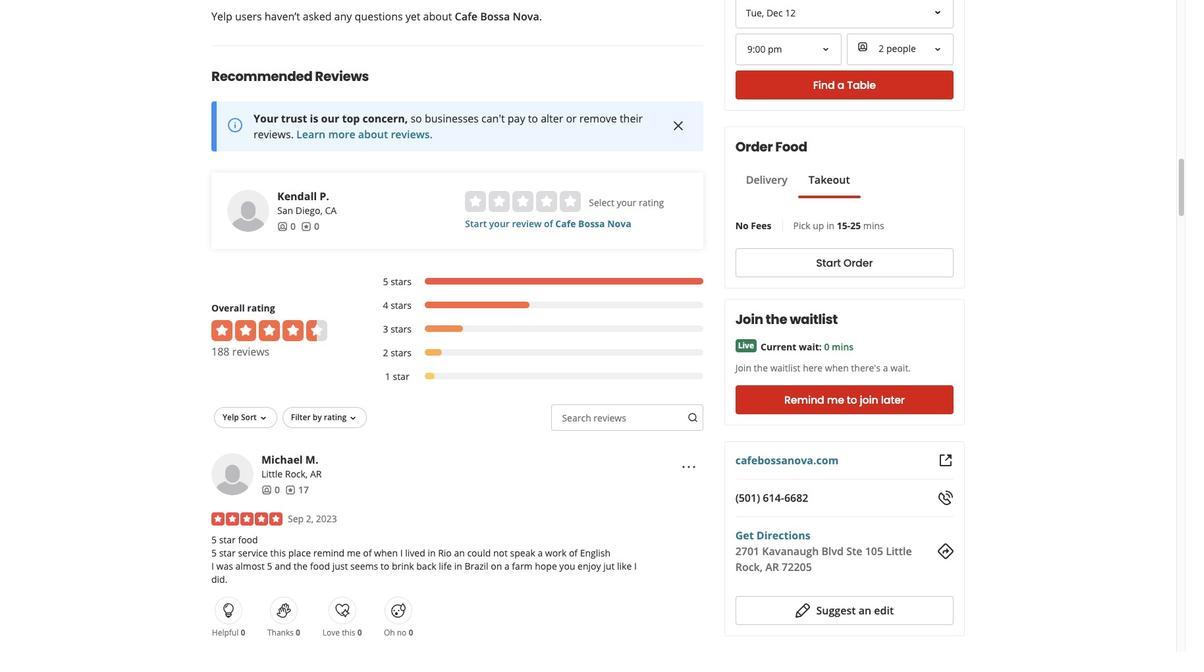 Task type: describe. For each thing, give the bounding box(es) containing it.
takeout tab panel
[[736, 198, 861, 204]]

start order button
[[736, 248, 954, 277]]

businesses
[[425, 111, 479, 126]]

pay
[[508, 111, 526, 126]]

0 vertical spatial food
[[238, 534, 258, 546]]

2023
[[316, 513, 337, 525]]

alter
[[541, 111, 564, 126]]

24 info v2 image
[[227, 118, 243, 133]]

6682
[[785, 491, 809, 505]]

cafebossanova.com
[[736, 453, 839, 468]]

just
[[333, 560, 348, 573]]

is
[[310, 111, 319, 126]]

reviews. inside so businesses can't pay to alter or remove their reviews.
[[254, 127, 294, 142]]

almost
[[236, 560, 265, 573]]

2701
[[736, 544, 760, 559]]

1 vertical spatial rating
[[247, 302, 275, 314]]

order food
[[736, 138, 808, 156]]

105
[[866, 544, 884, 559]]

to inside "remind me to join later" button
[[847, 392, 858, 408]]

learn more about reviews. link
[[297, 127, 433, 142]]

suggest an edit button
[[736, 596, 954, 625]]

star for 5
[[219, 534, 236, 546]]

the for join the waitlist here when there's a wait.
[[754, 362, 768, 374]]

your for select
[[617, 196, 637, 209]]

(0 reactions) element for love this 0
[[358, 627, 362, 638]]

(0 reactions) element for oh no 0
[[409, 627, 413, 638]]

0 vertical spatial when
[[826, 362, 849, 374]]

review
[[512, 217, 542, 230]]

search reviews
[[562, 412, 627, 424]]

place
[[288, 547, 311, 559]]

16 chevron down v2 image
[[258, 413, 269, 424]]

kendall
[[277, 189, 317, 204]]

suggest an edit
[[817, 604, 894, 618]]

speak
[[510, 547, 536, 559]]

(no rating) image
[[465, 191, 581, 212]]

brazil
[[465, 560, 489, 573]]

questions
[[355, 9, 403, 24]]

2 horizontal spatial in
[[827, 219, 835, 232]]

diego,
[[296, 204, 323, 217]]

close image
[[671, 118, 686, 134]]

mins inside live current wait: 0 mins
[[832, 341, 854, 353]]

fees
[[751, 219, 772, 232]]

here
[[803, 362, 823, 374]]

0 horizontal spatial i
[[212, 560, 214, 573]]

0 right love
[[358, 627, 362, 638]]

an inside button
[[859, 604, 872, 618]]

0 down diego,
[[314, 220, 320, 233]]

join for join the waitlist
[[736, 310, 764, 329]]

overall
[[212, 302, 245, 314]]

when inside 5 star food 5 star service  this place remind me of when i lived in rio an could not speak a work of english i was almost 5 and the food just seems to brink back life in brazil on a farm hope you enjoy jut like i did.
[[374, 547, 398, 559]]

614-
[[763, 491, 785, 505]]

tab list containing delivery
[[736, 172, 861, 198]]

2 horizontal spatial i
[[635, 560, 637, 573]]

no
[[397, 627, 407, 638]]

filter
[[291, 412, 311, 423]]

188 reviews
[[212, 345, 270, 359]]

rating for filter by rating
[[324, 412, 347, 423]]

remind me to join later
[[785, 392, 905, 408]]

select your rating
[[589, 196, 664, 209]]

remind
[[785, 392, 825, 408]]

1 horizontal spatial in
[[454, 560, 462, 573]]

start for start order
[[817, 255, 841, 271]]

kavanaugh
[[763, 544, 819, 559]]

about inside info alert
[[358, 127, 388, 142]]

rating element
[[465, 191, 581, 212]]

join for join the waitlist here when there's a wait.
[[736, 362, 752, 374]]

(0 reactions) element for thanks 0
[[296, 627, 300, 638]]

photo of kendall p. image
[[227, 190, 270, 232]]

me inside button
[[828, 392, 845, 408]]

rock, inside michael m. little rock, ar
[[285, 468, 308, 480]]

ar inside get directions 2701 kavanaugh blvd ste 105 little rock, ar 72205
[[766, 560, 780, 575]]

1 horizontal spatial mins
[[864, 219, 885, 232]]

the inside 5 star food 5 star service  this place remind me of when i lived in rio an could not speak a work of english i was almost 5 and the food just seems to brink back life in brazil on a farm hope you enjoy jut like i did.
[[294, 560, 308, 573]]

did.
[[212, 573, 228, 586]]

m.
[[306, 453, 319, 467]]

4 stars
[[383, 299, 412, 312]]

on
[[491, 560, 502, 573]]

16 chevron down v2 image
[[348, 413, 359, 424]]

a right on in the bottom left of the page
[[505, 560, 510, 573]]

to inside 5 star food 5 star service  this place remind me of when i lived in rio an could not speak a work of english i was almost 5 and the food just seems to brink back life in brazil on a farm hope you enjoy jut like i did.
[[381, 560, 390, 573]]

1
[[385, 370, 391, 383]]

0 vertical spatial cafe
[[455, 9, 478, 24]]

concern,
[[363, 111, 408, 126]]

(501)
[[736, 491, 761, 505]]

(501) 614-6682
[[736, 491, 809, 505]]

users
[[235, 9, 262, 24]]

yelp sort button
[[214, 407, 277, 428]]

sep 2, 2023
[[288, 513, 337, 525]]

start for start your review of cafe bossa nova
[[465, 217, 487, 230]]

waitlist for join the waitlist
[[790, 310, 838, 329]]

ste
[[847, 544, 863, 559]]

0 horizontal spatial bossa
[[481, 9, 510, 24]]

friends element for michael m.
[[262, 484, 280, 497]]

recommended reviews element
[[169, 45, 746, 652]]

filter reviews by 2 stars rating element
[[370, 347, 704, 360]]

wait.
[[891, 362, 911, 374]]

24 phone v2 image
[[938, 490, 954, 506]]

current
[[761, 341, 797, 353]]

wait:
[[799, 341, 822, 353]]

0 vertical spatial about
[[423, 9, 452, 24]]

2 vertical spatial star
[[219, 547, 236, 559]]

0 right thanks at left bottom
[[296, 627, 300, 638]]

select
[[589, 196, 615, 209]]

yet
[[406, 9, 421, 24]]

2 stars
[[383, 347, 412, 359]]

yelp for yelp sort
[[223, 412, 239, 423]]

thanks 0
[[267, 627, 300, 638]]

24 pencil v2 image
[[796, 603, 812, 619]]

join
[[860, 392, 879, 408]]

filter by rating
[[291, 412, 347, 423]]

service
[[238, 547, 268, 559]]

directions
[[757, 529, 811, 543]]

takeout
[[809, 173, 851, 187]]

get
[[736, 529, 754, 543]]

stars for 2 stars
[[391, 347, 412, 359]]

the for join the waitlist
[[766, 310, 788, 329]]

16 friends v2 image
[[262, 485, 272, 495]]

2
[[383, 347, 388, 359]]

reviews element for michael
[[285, 484, 309, 497]]

this inside 5 star food 5 star service  this place remind me of when i lived in rio an could not speak a work of english i was almost 5 and the food just seems to brink back life in brazil on a farm hope you enjoy jut like i did.
[[270, 547, 286, 559]]

0 horizontal spatial of
[[363, 547, 372, 559]]

16 friends v2 image
[[277, 221, 288, 232]]

(0 reactions) element for helpful 0
[[241, 627, 245, 638]]

could
[[468, 547, 491, 559]]

24 external link v2 image
[[938, 453, 954, 469]]

1 horizontal spatial i
[[400, 547, 403, 559]]

little inside get directions 2701 kavanaugh blvd ste 105 little rock, ar 72205
[[887, 544, 912, 559]]

bossa inside recommended reviews 'element'
[[579, 217, 605, 230]]

michael m. link
[[262, 453, 319, 467]]

cafe inside recommended reviews 'element'
[[556, 217, 576, 230]]

0 vertical spatial nova
[[513, 9, 540, 24]]

cafebossanova.com link
[[736, 453, 839, 468]]

0 horizontal spatial order
[[736, 138, 773, 156]]

no fees
[[736, 219, 772, 232]]

jut
[[604, 560, 615, 573]]

3 stars
[[383, 323, 412, 335]]

get directions 2701 kavanaugh blvd ste 105 little rock, ar 72205
[[736, 529, 912, 575]]

so
[[411, 111, 422, 126]]

blvd
[[822, 544, 844, 559]]

an inside 5 star food 5 star service  this place remind me of when i lived in rio an could not speak a work of english i was almost 5 and the food just seems to brink back life in brazil on a farm hope you enjoy jut like i did.
[[454, 547, 465, 559]]

hope
[[535, 560, 557, 573]]

english
[[580, 547, 611, 559]]



Task type: vqa. For each thing, say whether or not it's contained in the screenshot.
LIVED
yes



Task type: locate. For each thing, give the bounding box(es) containing it.
3
[[383, 323, 388, 335]]

of
[[544, 217, 553, 230], [363, 547, 372, 559], [569, 547, 578, 559]]

lived
[[405, 547, 426, 559]]

2 join from the top
[[736, 362, 752, 374]]

and
[[275, 560, 291, 573]]

a right find
[[838, 77, 845, 93]]

None radio
[[489, 191, 510, 212], [537, 191, 558, 212], [489, 191, 510, 212], [537, 191, 558, 212]]

Select a date text field
[[736, 0, 954, 28]]

2 stars from the top
[[391, 299, 412, 312]]

nova inside recommended reviews 'element'
[[608, 217, 632, 230]]

0 horizontal spatial to
[[381, 560, 390, 573]]

16 review v2 image for kendall
[[301, 221, 312, 232]]

1 vertical spatial this
[[342, 627, 356, 638]]

1 horizontal spatial cafe
[[556, 217, 576, 230]]

tab list
[[736, 172, 861, 198]]

None radio
[[465, 191, 487, 212], [513, 191, 534, 212], [560, 191, 581, 212], [465, 191, 487, 212], [513, 191, 534, 212], [560, 191, 581, 212]]

enjoy
[[578, 560, 601, 573]]

0 vertical spatial rating
[[639, 196, 664, 209]]

reviews
[[232, 345, 270, 359], [594, 412, 627, 424]]

0 horizontal spatial ar
[[310, 468, 322, 480]]

0 vertical spatial start
[[465, 217, 487, 230]]

when up brink
[[374, 547, 398, 559]]

1 vertical spatial your
[[490, 217, 510, 230]]

0 vertical spatial order
[[736, 138, 773, 156]]

16 review v2 image left "17"
[[285, 485, 296, 495]]

1 horizontal spatial food
[[310, 560, 330, 573]]

no
[[736, 219, 749, 232]]

filter by rating button
[[283, 407, 367, 428]]

0 horizontal spatial your
[[490, 217, 510, 230]]

1 join from the top
[[736, 310, 764, 329]]

friends element down the san
[[277, 220, 296, 233]]

0 inside live current wait: 0 mins
[[825, 341, 830, 353]]

helpful
[[212, 627, 239, 638]]

start order
[[817, 255, 873, 271]]

0 horizontal spatial rock,
[[285, 468, 308, 480]]

ar
[[310, 468, 322, 480], [766, 560, 780, 575]]

0 horizontal spatial about
[[358, 127, 388, 142]]

reviews element containing 0
[[301, 220, 320, 233]]

2 horizontal spatial of
[[569, 547, 578, 559]]

find a table
[[814, 77, 876, 93]]

reviews. down your
[[254, 127, 294, 142]]

.
[[540, 9, 542, 24]]

ar down "m."
[[310, 468, 322, 480]]

0 right 16 friends v2 image
[[291, 220, 296, 233]]

1 vertical spatial food
[[310, 560, 330, 573]]

waitlist for join the waitlist here when there's a wait.
[[771, 362, 801, 374]]

pick up in 15-25 mins
[[794, 219, 885, 232]]

1 vertical spatial yelp
[[223, 412, 239, 423]]

ca
[[325, 204, 337, 217]]

kendall p. link
[[277, 189, 329, 204]]

kendall p. san diego, ca
[[277, 189, 337, 217]]

oh
[[384, 627, 395, 638]]

1 horizontal spatial reviews
[[594, 412, 627, 424]]

1 horizontal spatial order
[[844, 255, 873, 271]]

3 (0 reactions) element from the left
[[358, 627, 362, 638]]

16 review v2 image for michael
[[285, 485, 296, 495]]

an right rio
[[454, 547, 465, 559]]

  text field
[[552, 405, 704, 431]]

or
[[566, 111, 577, 126]]

of right review
[[544, 217, 553, 230]]

little inside michael m. little rock, ar
[[262, 468, 283, 480]]

friends element down michael m. little rock, ar
[[262, 484, 280, 497]]

stars right 2
[[391, 347, 412, 359]]

love
[[323, 627, 340, 638]]

san
[[277, 204, 293, 217]]

16 review v2 image down diego,
[[301, 221, 312, 232]]

reviews down the 4.5 star rating image
[[232, 345, 270, 359]]

1 vertical spatial an
[[859, 604, 872, 618]]

stars up 4 stars
[[391, 275, 412, 288]]

me
[[828, 392, 845, 408], [347, 547, 361, 559]]

join down live at the right
[[736, 362, 752, 374]]

about down the concern,
[[358, 127, 388, 142]]

4 stars from the top
[[391, 347, 412, 359]]

learn more about reviews.
[[297, 127, 433, 142]]

1 reviews. from the left
[[254, 127, 294, 142]]

1 vertical spatial to
[[847, 392, 858, 408]]

1 horizontal spatial an
[[859, 604, 872, 618]]

i
[[400, 547, 403, 559], [212, 560, 214, 573], [635, 560, 637, 573]]

reviews for search reviews
[[594, 412, 627, 424]]

join the waitlist here when there's a wait.
[[736, 362, 911, 374]]

17
[[299, 484, 309, 496]]

  text field inside recommended reviews 'element'
[[552, 405, 704, 431]]

waitlist up wait:
[[790, 310, 838, 329]]

1 vertical spatial me
[[347, 547, 361, 559]]

pick
[[794, 219, 811, 232]]

1 vertical spatial ar
[[766, 560, 780, 575]]

yelp inside yelp sort popup button
[[223, 412, 239, 423]]

info alert
[[212, 101, 704, 151]]

start your review of cafe bossa nova
[[465, 217, 632, 230]]

about right yet
[[423, 9, 452, 24]]

0 horizontal spatial mins
[[832, 341, 854, 353]]

0 horizontal spatial in
[[428, 547, 436, 559]]

yelp left users
[[212, 9, 232, 24]]

0 vertical spatial me
[[828, 392, 845, 408]]

2,
[[306, 513, 314, 525]]

stars for 4 stars
[[391, 299, 412, 312]]

1 vertical spatial reviews element
[[285, 484, 309, 497]]

0 horizontal spatial food
[[238, 534, 258, 546]]

i right like
[[635, 560, 637, 573]]

little right 105
[[887, 544, 912, 559]]

yelp for yelp users haven't asked any questions yet about cafe bossa nova .
[[212, 9, 232, 24]]

1 vertical spatial nova
[[608, 217, 632, 230]]

rating up the 4.5 star rating image
[[247, 302, 275, 314]]

join up live at the right
[[736, 310, 764, 329]]

little
[[262, 468, 283, 480], [887, 544, 912, 559]]

bossa left .
[[481, 9, 510, 24]]

me right remind
[[828, 392, 845, 408]]

waitlist down current
[[771, 362, 801, 374]]

5 stars
[[383, 275, 412, 288]]

star for 1
[[393, 370, 410, 383]]

find
[[814, 77, 835, 93]]

2 reviews. from the left
[[391, 127, 433, 142]]

1 vertical spatial about
[[358, 127, 388, 142]]

their
[[620, 111, 643, 126]]

0 horizontal spatial reviews.
[[254, 127, 294, 142]]

rating inside dropdown button
[[324, 412, 347, 423]]

2 vertical spatial to
[[381, 560, 390, 573]]

stars right "3"
[[391, 323, 412, 335]]

start down up
[[817, 255, 841, 271]]

bossa down select
[[579, 217, 605, 230]]

1 horizontal spatial start
[[817, 255, 841, 271]]

when right here
[[826, 362, 849, 374]]

rock, down 2701 on the bottom right
[[736, 560, 763, 575]]

0 horizontal spatial 16 review v2 image
[[285, 485, 296, 495]]

the down place
[[294, 560, 308, 573]]

0 vertical spatial little
[[262, 468, 283, 480]]

None field
[[848, 34, 954, 65], [737, 35, 841, 64], [848, 34, 954, 65], [737, 35, 841, 64]]

me up seems
[[347, 547, 361, 559]]

your right select
[[617, 196, 637, 209]]

yelp sort
[[223, 412, 257, 423]]

in right life
[[454, 560, 462, 573]]

i up brink
[[400, 547, 403, 559]]

2 horizontal spatial to
[[847, 392, 858, 408]]

24 directions v2 image
[[938, 544, 954, 559]]

cafe
[[455, 9, 478, 24], [556, 217, 576, 230]]

a
[[838, 77, 845, 93], [884, 362, 889, 374], [538, 547, 543, 559], [505, 560, 510, 573]]

0 vertical spatial waitlist
[[790, 310, 838, 329]]

1 horizontal spatial of
[[544, 217, 553, 230]]

reviews element down diego,
[[301, 220, 320, 233]]

your
[[617, 196, 637, 209], [490, 217, 510, 230]]

1 horizontal spatial about
[[423, 9, 452, 24]]

reviews for 188 reviews
[[232, 345, 270, 359]]

a up hope
[[538, 547, 543, 559]]

helpful 0
[[212, 627, 245, 638]]

when
[[826, 362, 849, 374], [374, 547, 398, 559]]

of up you
[[569, 547, 578, 559]]

rating left 16 chevron down v2 image
[[324, 412, 347, 423]]

to right pay
[[528, 111, 538, 126]]

(0 reactions) element right helpful
[[241, 627, 245, 638]]

a left wait.
[[884, 362, 889, 374]]

rock, down michael m. link
[[285, 468, 308, 480]]

reviews element
[[301, 220, 320, 233], [285, 484, 309, 497]]

0 vertical spatial the
[[766, 310, 788, 329]]

0 vertical spatial 16 review v2 image
[[301, 221, 312, 232]]

me inside 5 star food 5 star service  this place remind me of when i lived in rio an could not speak a work of english i was almost 5 and the food just seems to brink back life in brazil on a farm hope you enjoy jut like i did.
[[347, 547, 361, 559]]

1 horizontal spatial little
[[887, 544, 912, 559]]

0 vertical spatial yelp
[[212, 9, 232, 24]]

an left edit
[[859, 604, 872, 618]]

1 vertical spatial mins
[[832, 341, 854, 353]]

your for start
[[490, 217, 510, 230]]

1 horizontal spatial bossa
[[579, 217, 605, 230]]

to left brink
[[381, 560, 390, 573]]

1 horizontal spatial me
[[828, 392, 845, 408]]

4.5 star rating image
[[212, 320, 328, 341]]

1 (0 reactions) element from the left
[[241, 627, 245, 638]]

the down live at the right
[[754, 362, 768, 374]]

yelp users haven't asked any questions yet about cafe bossa nova .
[[212, 9, 542, 24]]

1 star
[[385, 370, 410, 383]]

an
[[454, 547, 465, 559], [859, 604, 872, 618]]

1 horizontal spatial your
[[617, 196, 637, 209]]

photo of michael m. image
[[212, 453, 254, 495]]

(0 reactions) element right "no"
[[409, 627, 413, 638]]

food down remind on the bottom left
[[310, 560, 330, 573]]

friends element
[[277, 220, 296, 233], [262, 484, 280, 497]]

bossa
[[481, 9, 510, 24], [579, 217, 605, 230]]

haven't
[[265, 9, 300, 24]]

can't
[[482, 111, 505, 126]]

cafe right yet
[[455, 9, 478, 24]]

reviews element down michael m. little rock, ar
[[285, 484, 309, 497]]

2 vertical spatial rating
[[324, 412, 347, 423]]

start inside start order button
[[817, 255, 841, 271]]

mins
[[864, 219, 885, 232], [832, 341, 854, 353]]

p.
[[320, 189, 329, 204]]

4 (0 reactions) element from the left
[[409, 627, 413, 638]]

1 horizontal spatial when
[[826, 362, 849, 374]]

1 horizontal spatial to
[[528, 111, 538, 126]]

order down 25
[[844, 255, 873, 271]]

rating right select
[[639, 196, 664, 209]]

0 horizontal spatial when
[[374, 547, 398, 559]]

filter reviews by 1 star rating element
[[370, 370, 704, 383]]

1 vertical spatial little
[[887, 544, 912, 559]]

1 vertical spatial friends element
[[262, 484, 280, 497]]

of up seems
[[363, 547, 372, 559]]

not
[[494, 547, 508, 559]]

cafe right review
[[556, 217, 576, 230]]

yelp
[[212, 9, 232, 24], [223, 412, 239, 423]]

16 review v2 image
[[301, 221, 312, 232], [285, 485, 296, 495]]

any
[[335, 9, 352, 24]]

order inside button
[[844, 255, 873, 271]]

filter reviews by 5 stars rating element
[[370, 275, 704, 289]]

the up current
[[766, 310, 788, 329]]

1 horizontal spatial reviews.
[[391, 127, 433, 142]]

food up service
[[238, 534, 258, 546]]

sep
[[288, 513, 304, 525]]

reviews. down so
[[391, 127, 433, 142]]

menu image
[[681, 459, 697, 475]]

5 star rating image
[[212, 513, 283, 526]]

0 vertical spatial friends element
[[277, 220, 296, 233]]

0 right helpful
[[241, 627, 245, 638]]

remove
[[580, 111, 617, 126]]

rock, inside get directions 2701 kavanaugh blvd ste 105 little rock, ar 72205
[[736, 560, 763, 575]]

food
[[776, 138, 808, 156]]

start inside recommended reviews 'element'
[[465, 217, 487, 230]]

0 vertical spatial to
[[528, 111, 538, 126]]

0 horizontal spatial nova
[[513, 9, 540, 24]]

0 vertical spatial reviews
[[232, 345, 270, 359]]

reviews element containing 17
[[285, 484, 309, 497]]

0 horizontal spatial little
[[262, 468, 283, 480]]

1 vertical spatial rock,
[[736, 560, 763, 575]]

filter reviews by 4 stars rating element
[[370, 299, 704, 312]]

the
[[766, 310, 788, 329], [754, 362, 768, 374], [294, 560, 308, 573]]

mins right 25
[[864, 219, 885, 232]]

3 stars from the top
[[391, 323, 412, 335]]

later
[[882, 392, 905, 408]]

0 vertical spatial an
[[454, 547, 465, 559]]

stars
[[391, 275, 412, 288], [391, 299, 412, 312], [391, 323, 412, 335], [391, 347, 412, 359]]

in right up
[[827, 219, 835, 232]]

0 vertical spatial rock,
[[285, 468, 308, 480]]

0 horizontal spatial cafe
[[455, 9, 478, 24]]

to inside so businesses can't pay to alter or remove their reviews.
[[528, 111, 538, 126]]

0 vertical spatial in
[[827, 219, 835, 232]]

order up 'delivery'
[[736, 138, 773, 156]]

this
[[270, 547, 286, 559], [342, 627, 356, 638]]

live
[[739, 340, 755, 351]]

1 horizontal spatial this
[[342, 627, 356, 638]]

1 vertical spatial cafe
[[556, 217, 576, 230]]

seems
[[351, 560, 378, 573]]

1 vertical spatial 16 review v2 image
[[285, 485, 296, 495]]

1 vertical spatial join
[[736, 362, 752, 374]]

thanks
[[267, 627, 294, 638]]

1 vertical spatial waitlist
[[771, 362, 801, 374]]

recommended reviews
[[212, 67, 369, 86]]

in
[[827, 219, 835, 232], [428, 547, 436, 559], [454, 560, 462, 573]]

in left rio
[[428, 547, 436, 559]]

0 vertical spatial bossa
[[481, 9, 510, 24]]

mins up join the waitlist here when there's a wait.
[[832, 341, 854, 353]]

remind
[[314, 547, 345, 559]]

1 horizontal spatial nova
[[608, 217, 632, 230]]

start left review
[[465, 217, 487, 230]]

0 vertical spatial this
[[270, 547, 286, 559]]

reviews right search
[[594, 412, 627, 424]]

this right love
[[342, 627, 356, 638]]

search image
[[688, 413, 698, 423]]

waitlist
[[790, 310, 838, 329], [771, 362, 801, 374]]

1 vertical spatial start
[[817, 255, 841, 271]]

friends element for kendall p.
[[277, 220, 296, 233]]

michael
[[262, 453, 303, 467]]

by
[[313, 412, 322, 423]]

your left review
[[490, 217, 510, 230]]

yelp left sort
[[223, 412, 239, 423]]

1 vertical spatial star
[[219, 534, 236, 546]]

stars for 3 stars
[[391, 323, 412, 335]]

ar inside michael m. little rock, ar
[[310, 468, 322, 480]]

1 stars from the top
[[391, 275, 412, 288]]

0 horizontal spatial me
[[347, 547, 361, 559]]

rating for select your rating
[[639, 196, 664, 209]]

5
[[383, 275, 388, 288], [212, 534, 217, 546], [212, 547, 217, 559], [267, 560, 273, 573]]

0 right wait:
[[825, 341, 830, 353]]

(0 reactions) element right thanks at left bottom
[[296, 627, 300, 638]]

0 right "no"
[[409, 627, 413, 638]]

life
[[439, 560, 452, 573]]

this up the and
[[270, 547, 286, 559]]

2 horizontal spatial rating
[[639, 196, 664, 209]]

to
[[528, 111, 538, 126], [847, 392, 858, 408], [381, 560, 390, 573]]

1 horizontal spatial ar
[[766, 560, 780, 575]]

stars right the 4
[[391, 299, 412, 312]]

2 (0 reactions) element from the left
[[296, 627, 300, 638]]

2 vertical spatial in
[[454, 560, 462, 573]]

ar down kavanaugh
[[766, 560, 780, 575]]

little up 16 friends v2 icon
[[262, 468, 283, 480]]

to left join
[[847, 392, 858, 408]]

filter reviews by 3 stars rating element
[[370, 323, 704, 336]]

1 vertical spatial in
[[428, 547, 436, 559]]

suggest
[[817, 604, 856, 618]]

1 vertical spatial reviews
[[594, 412, 627, 424]]

i left was
[[212, 560, 214, 573]]

more
[[328, 127, 356, 142]]

stars for 5 stars
[[391, 275, 412, 288]]

get directions link
[[736, 529, 811, 543]]

farm
[[512, 560, 533, 573]]

0 horizontal spatial an
[[454, 547, 465, 559]]

1 horizontal spatial rating
[[324, 412, 347, 423]]

2 vertical spatial the
[[294, 560, 308, 573]]

(0 reactions) element
[[241, 627, 245, 638], [296, 627, 300, 638], [358, 627, 362, 638], [409, 627, 413, 638]]

0 right 16 friends v2 icon
[[275, 484, 280, 496]]

0 vertical spatial your
[[617, 196, 637, 209]]

reviews element for kendall
[[301, 220, 320, 233]]

(0 reactions) element right love
[[358, 627, 362, 638]]

reviews.
[[254, 127, 294, 142], [391, 127, 433, 142]]

work
[[546, 547, 567, 559]]

0 vertical spatial reviews element
[[301, 220, 320, 233]]

1 vertical spatial order
[[844, 255, 873, 271]]



